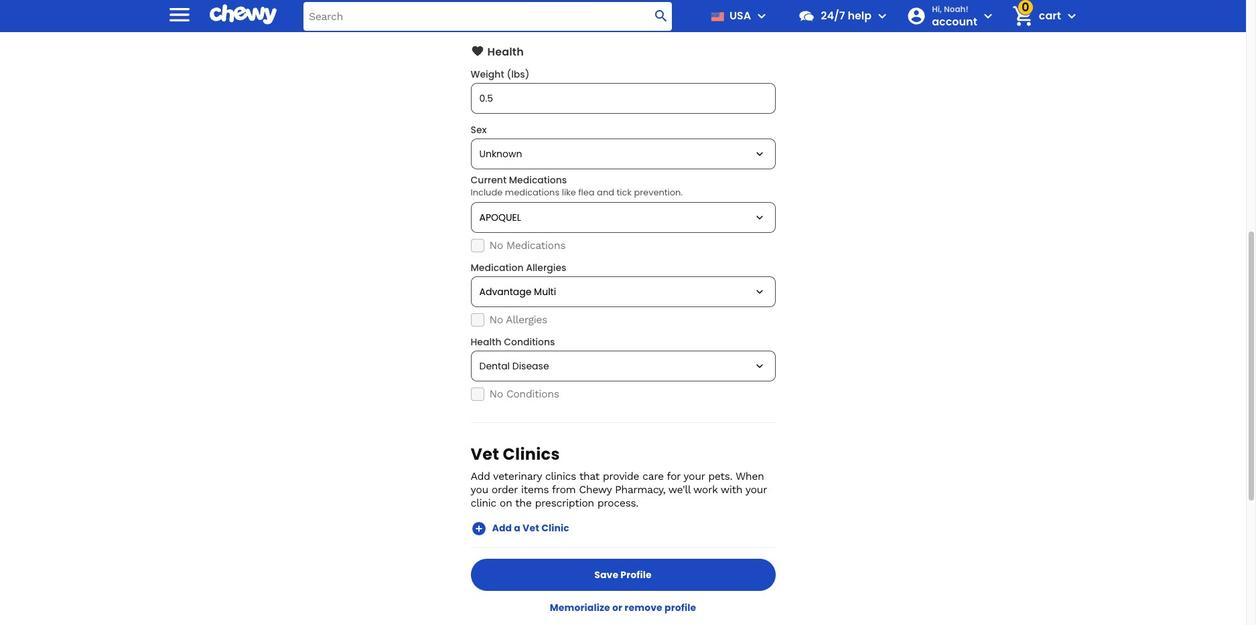 Task type: describe. For each thing, give the bounding box(es) containing it.
submit search image
[[653, 8, 670, 24]]

add their adoption date button
[[471, 7, 610, 23]]

Medication Allergies text field
[[471, 277, 775, 307]]

that
[[579, 470, 600, 483]]

medication allergies
[[471, 261, 567, 275]]

hi,
[[932, 3, 942, 15]]

add their adoption date
[[492, 8, 610, 21]]

chewy
[[579, 484, 612, 496]]

for
[[667, 470, 681, 483]]

medication
[[471, 261, 524, 275]]

menu image
[[754, 8, 770, 24]]

profile
[[621, 569, 652, 582]]

and
[[597, 186, 614, 199]]

adoption
[[539, 8, 585, 21]]

allergies for medication allergies
[[526, 261, 567, 275]]

medications for current
[[509, 173, 567, 187]]

process.
[[597, 497, 639, 510]]

usa
[[730, 8, 751, 23]]

no for medication
[[489, 313, 503, 326]]

memorialize
[[550, 602, 610, 615]]

flea
[[578, 186, 595, 199]]

current medications include medications like flea and tick prevention.
[[471, 173, 683, 199]]

cart link
[[1007, 0, 1061, 32]]

clinics
[[503, 443, 560, 465]]

account
[[932, 14, 978, 29]]

medications
[[505, 186, 560, 199]]

from
[[552, 484, 576, 496]]

include
[[471, 186, 503, 199]]

vet inside button
[[523, 522, 539, 535]]

conditions for health conditions
[[504, 336, 555, 349]]

remove
[[625, 602, 663, 615]]

24/7 help
[[821, 8, 872, 23]]

memorialize or remove profile button
[[550, 602, 696, 615]]

the
[[515, 497, 532, 510]]

no medications
[[489, 239, 566, 252]]

allergies for no allergies
[[506, 313, 547, 326]]

chewy home image
[[210, 0, 277, 29]]

care
[[643, 470, 664, 483]]

help menu image
[[875, 8, 891, 24]]

tick
[[617, 186, 632, 199]]

Search text field
[[304, 2, 672, 30]]

when
[[736, 470, 764, 483]]

clinics
[[545, 470, 576, 483]]

add a vet clinic
[[492, 522, 570, 535]]

save profile button
[[471, 559, 776, 591]]

24/7
[[821, 8, 845, 23]]

weight (lbs)
[[471, 68, 530, 81]]

weight
[[471, 68, 504, 81]]

help
[[848, 8, 872, 23]]

hi, noah! account
[[932, 3, 978, 29]]

(lbs)
[[507, 68, 530, 81]]

vet clinics add veterinary clinics that provide care for your pets. when you order items from chewy pharmacy, we'll work with your clinic on the prescription process.
[[471, 443, 767, 510]]

date
[[587, 8, 610, 21]]

you
[[471, 484, 488, 496]]

pharmacy,
[[615, 484, 666, 496]]

health for health
[[487, 44, 524, 60]]

no for health
[[489, 388, 503, 400]]

clinic
[[542, 522, 570, 535]]



Task type: vqa. For each thing, say whether or not it's contained in the screenshot.
top VITAKRAFT VITA SMART COMPLETE NUTRITION PREMIUM FORTIFIED BLEND WITH ADDED VITAMINS HAMSTER FOOD, 2-LB BAG SLIDE 1 OF 6 image
no



Task type: locate. For each thing, give the bounding box(es) containing it.
on
[[500, 497, 512, 510]]

allergies up health conditions
[[506, 313, 547, 326]]

Weight (lbs) text field
[[471, 84, 775, 113]]

clinic
[[471, 497, 496, 510]]

add up 'you'
[[471, 470, 490, 483]]

allergies
[[526, 261, 567, 275], [506, 313, 547, 326]]

1 horizontal spatial your
[[746, 484, 767, 496]]

account menu image
[[980, 8, 996, 24]]

0 vertical spatial health
[[487, 44, 524, 60]]

0 horizontal spatial vet
[[471, 443, 499, 465]]

your
[[684, 470, 705, 483], [746, 484, 767, 496]]

health down no allergies
[[471, 336, 502, 349]]

Product search field
[[304, 2, 672, 30]]

1 vertical spatial medications
[[506, 239, 566, 252]]

health
[[487, 44, 524, 60], [471, 336, 502, 349]]

provide
[[603, 470, 639, 483]]

order
[[492, 484, 518, 496]]

conditions for no conditions
[[506, 388, 559, 400]]

current
[[471, 173, 507, 187]]

like
[[562, 186, 576, 199]]

2 vertical spatial no
[[489, 388, 503, 400]]

1 vertical spatial vet
[[523, 522, 539, 535]]

add left a
[[492, 522, 512, 535]]

1 horizontal spatial vet
[[523, 522, 539, 535]]

veterinary
[[493, 470, 542, 483]]

vet right a
[[523, 522, 539, 535]]

items image
[[1011, 4, 1035, 28]]

vet inside the vet clinics add veterinary clinics that provide care for your pets. when you order items from chewy pharmacy, we'll work with your clinic on the prescription process.
[[471, 443, 499, 465]]

prevention.
[[634, 186, 683, 199]]

1 vertical spatial no
[[489, 313, 503, 326]]

medications
[[509, 173, 567, 187], [506, 239, 566, 252]]

usa button
[[706, 0, 770, 32]]

1 vertical spatial your
[[746, 484, 767, 496]]

vet up 'you'
[[471, 443, 499, 465]]

sex
[[471, 123, 487, 137]]

we'll
[[669, 484, 690, 496]]

1 vertical spatial add
[[471, 470, 490, 483]]

2 no from the top
[[489, 313, 503, 326]]

vet
[[471, 443, 499, 465], [523, 522, 539, 535]]

Health Conditions text field
[[471, 352, 775, 381]]

1 no from the top
[[489, 239, 503, 252]]

allergies down no medications
[[526, 261, 567, 275]]

0 vertical spatial medications
[[509, 173, 567, 187]]

your up work
[[684, 470, 705, 483]]

24/7 help link
[[793, 0, 872, 32]]

medications up medication allergies
[[506, 239, 566, 252]]

no up medication
[[489, 239, 503, 252]]

conditions down no allergies
[[504, 336, 555, 349]]

conditions
[[504, 336, 555, 349], [506, 388, 559, 400]]

with
[[721, 484, 743, 496]]

conditions down health conditions
[[506, 388, 559, 400]]

1 vertical spatial allergies
[[506, 313, 547, 326]]

health up weight (lbs) on the top of the page
[[487, 44, 524, 60]]

add for add their adoption date
[[492, 8, 512, 21]]

0 vertical spatial vet
[[471, 443, 499, 465]]

medications inside current medications include medications like flea and tick prevention.
[[509, 173, 567, 187]]

add for add a vet clinic
[[492, 522, 512, 535]]

0 vertical spatial no
[[489, 239, 503, 252]]

2 vertical spatial add
[[492, 522, 512, 535]]

Current Medications text field
[[471, 203, 775, 232]]

3 no from the top
[[489, 388, 503, 400]]

save
[[594, 569, 619, 582]]

0 vertical spatial conditions
[[504, 336, 555, 349]]

their
[[514, 8, 537, 21]]

memorialize or remove profile
[[550, 602, 696, 615]]

noah!
[[944, 3, 969, 15]]

0 horizontal spatial your
[[684, 470, 705, 483]]

0 vertical spatial add
[[492, 8, 512, 21]]

no up health conditions
[[489, 313, 503, 326]]

0 vertical spatial allergies
[[526, 261, 567, 275]]

profile
[[665, 602, 696, 615]]

add left their
[[492, 8, 512, 21]]

menu image
[[166, 1, 193, 28]]

no allergies
[[489, 313, 547, 326]]

chewy support image
[[798, 7, 816, 25]]

prescription
[[535, 497, 594, 510]]

your down when
[[746, 484, 767, 496]]

work
[[694, 484, 718, 496]]

cart menu image
[[1064, 8, 1080, 24]]

health for health conditions
[[471, 336, 502, 349]]

health conditions
[[471, 336, 555, 349]]

1 vertical spatial conditions
[[506, 388, 559, 400]]

or
[[612, 602, 623, 615]]

cart
[[1039, 8, 1061, 23]]

pets.
[[708, 470, 733, 483]]

no
[[489, 239, 503, 252], [489, 313, 503, 326], [489, 388, 503, 400]]

1 vertical spatial health
[[471, 336, 502, 349]]

medications for no
[[506, 239, 566, 252]]

items
[[521, 484, 549, 496]]

add
[[492, 8, 512, 21], [471, 470, 490, 483], [492, 522, 512, 535]]

a
[[514, 522, 521, 535]]

no conditions
[[489, 388, 559, 400]]

0 vertical spatial your
[[684, 470, 705, 483]]

medications right current
[[509, 173, 567, 187]]

add inside the vet clinics add veterinary clinics that provide care for your pets. when you order items from chewy pharmacy, we'll work with your clinic on the prescription process.
[[471, 470, 490, 483]]

add a vet clinic button
[[471, 510, 570, 548]]

no down health conditions
[[489, 388, 503, 400]]

save profile
[[594, 569, 652, 582]]



